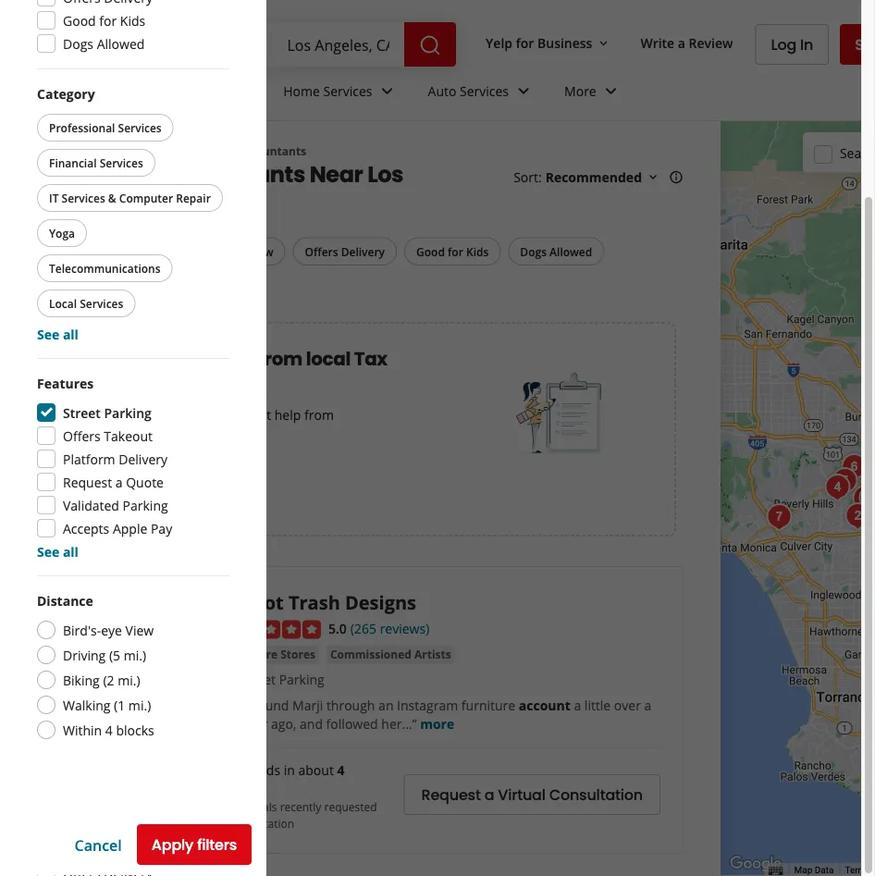 Task type: vqa. For each thing, say whether or not it's contained in the screenshot.
good for groups
no



Task type: describe. For each thing, give the bounding box(es) containing it.
yelp link
[[37, 143, 61, 159]]

marji
[[292, 697, 323, 714]]

10
[[83, 159, 105, 190]]

review
[[689, 34, 733, 51]]

local
[[306, 346, 351, 372]]

professional services button
[[37, 114, 174, 142]]

24 chevron down v2 image for auto services
[[512, 80, 535, 102]]

0 vertical spatial parking
[[104, 404, 152, 421]]

sig link
[[840, 24, 875, 65]]

see for features
[[37, 543, 59, 560]]

0 vertical spatial street parking
[[63, 404, 152, 421]]

0 vertical spatial allowed
[[97, 35, 145, 52]]

project
[[180, 405, 222, 423]]

log
[[771, 34, 797, 55]]

yelp for yelp link
[[37, 143, 61, 159]]

1 horizontal spatial street
[[240, 671, 276, 688]]

o
[[873, 865, 875, 876]]

a right the write
[[678, 34, 685, 51]]

apple
[[113, 519, 147, 537]]

top 10 best accountants near los angeles, california
[[37, 159, 403, 219]]

professional services inside button
[[49, 120, 162, 135]]

1 vertical spatial professional
[[91, 143, 159, 159]]

instagram
[[397, 697, 458, 714]]

her..."
[[381, 715, 417, 733]]

1 vertical spatial parking
[[123, 496, 168, 514]]

within 4 blocks
[[63, 721, 154, 739]]

services for auto services link
[[460, 82, 509, 100]]

validated
[[63, 496, 119, 514]]

bird's-eye view
[[63, 621, 154, 639]]

local services
[[49, 296, 123, 311]]

log in
[[771, 34, 813, 55]]

and inside a little over a year ago, and followed her..."
[[300, 715, 323, 733]]

bird's-
[[63, 621, 101, 639]]

reviews)
[[380, 620, 430, 637]]

log in link
[[755, 24, 829, 65]]

sort:
[[514, 168, 542, 186]]

accountants down home
[[237, 143, 306, 159]]

locals
[[248, 799, 277, 814]]

chefs' toys image
[[761, 499, 798, 536]]

&
[[108, 190, 116, 205]]

write a review
[[641, 34, 733, 51]]

eye
[[101, 621, 122, 639]]

(2
[[103, 671, 114, 689]]

in
[[284, 761, 295, 779]]

(1
[[114, 696, 125, 714]]

businesses.
[[136, 424, 206, 442]]

mi.) for biking (2 mi.)
[[118, 671, 140, 689]]

your
[[149, 405, 177, 423]]

get
[[252, 405, 271, 423]]

dogs allowed inside 'button'
[[520, 244, 592, 259]]

california
[[137, 188, 247, 219]]

4 inside "4 hours"
[[337, 761, 345, 779]]

financial
[[49, 155, 97, 170]]

furniture stores
[[225, 647, 315, 662]]

spectrum image
[[836, 449, 873, 486]]

(265
[[350, 620, 376, 637]]

category
[[37, 85, 95, 102]]

surfas culinary district image
[[839, 498, 875, 535]]

open now
[[217, 244, 273, 259]]

its not trash designs image
[[60, 589, 199, 728]]

quote
[[126, 473, 164, 491]]

help
[[275, 405, 301, 423]]

yoga button
[[37, 219, 87, 247]]

a inside 8 locals recently requested a consultation
[[221, 815, 227, 830]]

responds in about
[[221, 761, 337, 779]]

kids inside button
[[466, 244, 489, 259]]

offers delivery button
[[293, 237, 397, 265]]

responds
[[221, 761, 280, 779]]

all for category
[[63, 325, 79, 343]]

artspace warehouse image
[[819, 469, 856, 506]]

sponsored
[[68, 424, 133, 442]]

map region
[[516, 77, 875, 876]]

good for kids inside good for kids button
[[416, 244, 489, 259]]

tell
[[68, 405, 89, 423]]

sig
[[855, 34, 875, 55]]

0 horizontal spatial from
[[258, 346, 302, 372]]

4 hours
[[221, 761, 345, 797]]

1 vertical spatial professional services
[[91, 143, 207, 159]]

driving
[[63, 646, 106, 664]]

option group containing distance
[[37, 591, 229, 742]]

delivery for platform delivery
[[119, 450, 167, 468]]

"i found marji through an instagram furniture account
[[241, 697, 571, 714]]

8 locals recently requested a consultation
[[221, 799, 377, 830]]

auto
[[428, 82, 456, 100]]

auto services link
[[413, 67, 549, 120]]

get started
[[83, 482, 165, 503]]

commissioned
[[330, 647, 412, 662]]

see all button for features
[[37, 543, 79, 560]]

accountants link
[[237, 143, 306, 159]]

1 all
[[83, 244, 111, 259]]

see all for category
[[37, 325, 79, 343]]

telecommunications button
[[37, 254, 173, 282]]

0 horizontal spatial for
[[99, 12, 117, 29]]

search
[[840, 144, 875, 162]]

mi.) for driving (5 mi.)
[[124, 646, 146, 664]]

artists
[[414, 647, 451, 662]]

"i
[[241, 697, 250, 714]]

keyboard shortcuts image
[[768, 866, 783, 875]]

map data
[[794, 865, 834, 876]]

and inside free price estimates from local tax professionals tell us about your project and get help from sponsored businesses.
[[226, 405, 249, 423]]

16 filter v2 image
[[53, 245, 68, 260]]

yelp for yelp for business
[[486, 34, 513, 51]]

its not trash designs link
[[221, 589, 416, 615]]

commissioned artists button
[[327, 645, 455, 664]]

0 vertical spatial good
[[63, 12, 96, 29]]

see all for features
[[37, 543, 79, 560]]

request a virtual consultation button
[[404, 774, 660, 815]]

computer
[[119, 190, 173, 205]]

filters group
[[37, 237, 608, 266]]

request for request a virtual consultation
[[421, 785, 481, 805]]

at&t store - los angeles image
[[847, 480, 875, 517]]

0 horizontal spatial 4
[[105, 721, 113, 739]]

more link
[[549, 67, 637, 120]]

within
[[63, 721, 102, 739]]

offers takeout
[[63, 427, 153, 444]]

found
[[253, 697, 289, 714]]

(265 reviews) link
[[350, 618, 430, 638]]

virtual
[[498, 785, 546, 805]]

free price estimates from local tax professionals image
[[516, 367, 608, 460]]

distance
[[37, 592, 93, 609]]

5.0
[[328, 620, 347, 637]]

for inside filters group
[[448, 244, 463, 259]]

services for local services button
[[80, 296, 123, 311]]

see for category
[[37, 325, 59, 343]]

services for the it services & computer repair "button"
[[62, 190, 105, 205]]

dogs allowed button
[[508, 237, 604, 265]]

recently
[[280, 799, 321, 814]]

services for professional services button
[[118, 120, 162, 135]]

open now button
[[205, 237, 285, 265]]

started
[[112, 482, 165, 503]]

map
[[794, 865, 812, 876]]

16 chevron right v2 image
[[68, 144, 83, 159]]

ago,
[[271, 715, 296, 733]]



Task type: locate. For each thing, give the bounding box(es) containing it.
local services button
[[37, 290, 135, 317]]

it services & computer repair
[[49, 190, 211, 205]]

professional up the 16 chevron right v2 image
[[49, 120, 115, 135]]

offers delivery
[[305, 244, 385, 259]]

0 horizontal spatial good
[[63, 12, 96, 29]]

0 vertical spatial good for kids
[[63, 12, 145, 29]]

filters
[[197, 834, 237, 855]]

2 see all from the top
[[37, 543, 79, 560]]

1 horizontal spatial good for kids
[[416, 244, 489, 259]]

0 vertical spatial kids
[[120, 12, 145, 29]]

1 horizontal spatial delivery
[[341, 244, 385, 259]]

view
[[125, 621, 154, 639]]

5.0 link
[[328, 618, 347, 638]]

for
[[99, 12, 117, 29], [516, 34, 534, 51], [448, 244, 463, 259]]

4 up requested
[[337, 761, 345, 779]]

features
[[37, 374, 94, 392]]

consultation
[[549, 785, 643, 805]]

pay
[[151, 519, 172, 537]]

24 chevron down v2 image
[[376, 80, 398, 102], [512, 80, 535, 102], [600, 80, 622, 102]]

0 vertical spatial offers
[[305, 244, 338, 259]]

1 horizontal spatial 4
[[337, 761, 345, 779]]

1 vertical spatial offers
[[63, 427, 101, 444]]

mi.) right (2
[[118, 671, 140, 689]]

1 vertical spatial for
[[516, 34, 534, 51]]

2 horizontal spatial 24 chevron down v2 image
[[600, 80, 622, 102]]

from left local
[[258, 346, 302, 372]]

0 vertical spatial professional
[[49, 120, 115, 135]]

requested
[[324, 799, 377, 814]]

services inside home services "link"
[[323, 82, 372, 100]]

request left virtual on the right bottom
[[421, 785, 481, 805]]

google image
[[725, 852, 786, 876]]

1 vertical spatial street parking
[[240, 671, 324, 688]]

see all button for category
[[37, 325, 79, 343]]

1 see all from the top
[[37, 325, 79, 343]]

1 vertical spatial allowed
[[550, 244, 592, 259]]

1 vertical spatial see
[[37, 543, 59, 560]]

good for kids
[[63, 12, 145, 29], [416, 244, 489, 259]]

1 horizontal spatial request
[[421, 785, 481, 805]]

4 down walking (1 mi.)
[[105, 721, 113, 739]]

0 horizontal spatial about
[[110, 405, 146, 423]]

its
[[221, 589, 244, 615]]

delivery inside group
[[119, 450, 167, 468]]

0 horizontal spatial street
[[63, 404, 101, 421]]

0 horizontal spatial delivery
[[119, 450, 167, 468]]

accountants
[[237, 143, 306, 159], [162, 159, 305, 190]]

terms o
[[845, 865, 875, 876]]

street parking up the sponsored
[[63, 404, 152, 421]]

24 chevron down v2 image left the auto on the top
[[376, 80, 398, 102]]

offers
[[305, 244, 338, 259], [63, 427, 101, 444]]

delivery up quote
[[119, 450, 167, 468]]

more link
[[420, 715, 454, 733]]

1 24 chevron down v2 image from the left
[[376, 80, 398, 102]]

0 vertical spatial and
[[226, 405, 249, 423]]

delivery inside button
[[341, 244, 385, 259]]

walking
[[63, 696, 110, 714]]

1 vertical spatial 4
[[337, 761, 345, 779]]

1 vertical spatial see all button
[[37, 543, 79, 560]]

0 vertical spatial see all button
[[37, 325, 79, 343]]

0 horizontal spatial offers
[[63, 427, 101, 444]]

cancel
[[75, 835, 122, 854]]

dogs down the sort:
[[520, 244, 547, 259]]

map data button
[[794, 864, 834, 876]]

a inside group
[[115, 473, 123, 491]]

1 vertical spatial good
[[416, 244, 445, 259]]

1 vertical spatial see all
[[37, 543, 79, 560]]

angeles,
[[37, 188, 133, 219]]

mi.) right (1
[[128, 696, 151, 714]]

services inside financial services button
[[100, 155, 143, 170]]

24 chevron down v2 image right more
[[600, 80, 622, 102]]

commissioned artists
[[330, 647, 451, 662]]

2 vertical spatial mi.)
[[128, 696, 151, 714]]

offers down tell
[[63, 427, 101, 444]]

business categories element
[[141, 67, 875, 120]]

stores
[[280, 647, 315, 662]]

1 vertical spatial mi.)
[[118, 671, 140, 689]]

1 horizontal spatial and
[[300, 715, 323, 733]]

account
[[519, 697, 571, 714]]

1 vertical spatial request
[[421, 785, 481, 805]]

validated parking
[[63, 496, 168, 514]]

mi.)
[[124, 646, 146, 664], [118, 671, 140, 689], [128, 696, 151, 714]]

from right help
[[304, 405, 334, 423]]

and left the get
[[226, 405, 249, 423]]

0 vertical spatial request
[[63, 473, 112, 491]]

0 vertical spatial dogs
[[63, 35, 93, 52]]

1 horizontal spatial yelp
[[486, 34, 513, 51]]

16 chevron down v2 image
[[596, 36, 611, 51]]

0 horizontal spatial kids
[[120, 12, 145, 29]]

a right the over
[[644, 697, 652, 714]]

services for home services "link"
[[323, 82, 372, 100]]

0 vertical spatial street
[[63, 404, 101, 421]]

offers for offers takeout
[[63, 427, 101, 444]]

furniture
[[225, 647, 278, 662]]

1 horizontal spatial good
[[416, 244, 445, 259]]

services inside auto services link
[[460, 82, 509, 100]]

option group
[[37, 591, 229, 742]]

offers right the now at the left top
[[305, 244, 338, 259]]

1 horizontal spatial kids
[[466, 244, 489, 259]]

near
[[310, 159, 363, 190]]

2 vertical spatial parking
[[279, 671, 324, 688]]

group containing category
[[33, 84, 229, 343]]

0 horizontal spatial allowed
[[97, 35, 145, 52]]

get started button
[[68, 472, 180, 512]]

1 vertical spatial from
[[304, 405, 334, 423]]

0 vertical spatial see
[[37, 325, 59, 343]]

and
[[226, 405, 249, 423], [300, 715, 323, 733]]

1 vertical spatial street
[[240, 671, 276, 688]]

0 vertical spatial see all
[[37, 325, 79, 343]]

24 chevron down v2 image for more
[[600, 80, 622, 102]]

kids
[[120, 12, 145, 29], [466, 244, 489, 259]]

see all down accepts
[[37, 543, 79, 560]]

good inside button
[[416, 244, 445, 259]]

business
[[537, 34, 592, 51]]

street down furniture
[[240, 671, 276, 688]]

services
[[323, 82, 372, 100], [460, 82, 509, 100], [118, 120, 162, 135], [162, 143, 207, 159], [100, 155, 143, 170], [62, 190, 105, 205], [80, 296, 123, 311]]

commissioned artists link
[[327, 645, 455, 664]]

mi.) for walking (1 mi.)
[[128, 696, 151, 714]]

offers inside button
[[305, 244, 338, 259]]

5 star rating image
[[221, 620, 321, 639]]

services inside the it services & computer repair "button"
[[62, 190, 105, 205]]

0 horizontal spatial 24 chevron down v2 image
[[376, 80, 398, 102]]

2 see from the top
[[37, 543, 59, 560]]

all up free
[[63, 325, 79, 343]]

see all button down local
[[37, 325, 79, 343]]

1 horizontal spatial about
[[298, 761, 334, 779]]

request inside button
[[421, 785, 481, 805]]

1 horizontal spatial 24 chevron down v2 image
[[512, 80, 535, 102]]

24 chevron down v2 image inside more link
[[600, 80, 622, 102]]

0 horizontal spatial good for kids
[[63, 12, 145, 29]]

1 vertical spatial group
[[37, 374, 229, 561]]

a inside button
[[484, 785, 494, 805]]

2 vertical spatial for
[[448, 244, 463, 259]]

0 vertical spatial delivery
[[341, 244, 385, 259]]

group containing features
[[37, 374, 229, 561]]

a left little
[[574, 697, 581, 714]]

all down accepts
[[63, 543, 79, 560]]

write a review link
[[633, 26, 740, 59]]

estimates
[[162, 346, 254, 372]]

street up the sponsored
[[63, 404, 101, 421]]

0 vertical spatial dogs allowed
[[63, 35, 145, 52]]

delivery
[[341, 244, 385, 259], [119, 450, 167, 468]]

0 horizontal spatial request
[[63, 473, 112, 491]]

0 vertical spatial group
[[33, 84, 229, 343]]

0 vertical spatial professional services
[[49, 120, 162, 135]]

3 24 chevron down v2 image from the left
[[600, 80, 622, 102]]

walking (1 mi.)
[[63, 696, 151, 714]]

see all button down accepts
[[37, 543, 79, 560]]

street parking down furniture stores button
[[240, 671, 324, 688]]

services inside professional services button
[[118, 120, 162, 135]]

year
[[241, 715, 268, 733]]

offers inside group
[[63, 427, 101, 444]]

1 vertical spatial yelp
[[37, 143, 61, 159]]

street parking
[[63, 404, 152, 421], [240, 671, 324, 688]]

yelp
[[486, 34, 513, 51], [37, 143, 61, 159]]

1 all from the top
[[63, 325, 79, 343]]

professional down professional services button
[[91, 143, 159, 159]]

24 chevron down v2 image for home services
[[376, 80, 398, 102]]

dogs allowed down the sort:
[[520, 244, 592, 259]]

16 info v2 image
[[669, 170, 684, 185]]

see up distance
[[37, 543, 59, 560]]

terms
[[845, 865, 871, 876]]

dogs up category
[[63, 35, 93, 52]]

telecommunications
[[49, 260, 161, 276]]

professional services up financial services
[[49, 120, 162, 135]]

blocks
[[116, 721, 154, 739]]

24 chevron down v2 image inside auto services link
[[512, 80, 535, 102]]

0 horizontal spatial yelp
[[37, 143, 61, 159]]

1 vertical spatial all
[[63, 543, 79, 560]]

a up validated parking
[[115, 473, 123, 491]]

yelp inside yelp for business button
[[486, 34, 513, 51]]

1 see all button from the top
[[37, 325, 79, 343]]

0 vertical spatial for
[[99, 12, 117, 29]]

professional services up computer
[[91, 143, 207, 159]]

a up filters
[[221, 815, 227, 830]]

0 horizontal spatial and
[[226, 405, 249, 423]]

request down platform
[[63, 473, 112, 491]]

24 chevron down v2 image down yelp for business
[[512, 80, 535, 102]]

in
[[800, 34, 813, 55]]

designs
[[345, 589, 416, 615]]

open
[[217, 244, 246, 259]]

1 horizontal spatial from
[[304, 405, 334, 423]]

local
[[49, 296, 77, 311]]

1
[[83, 245, 89, 257]]

1 vertical spatial about
[[298, 761, 334, 779]]

free price estimates from local tax professionals tell us about your project and get help from sponsored businesses.
[[68, 346, 387, 442]]

write
[[641, 34, 675, 51]]

1 vertical spatial dogs
[[520, 244, 547, 259]]

dogs allowed up category
[[63, 35, 145, 52]]

about
[[110, 405, 146, 423], [298, 761, 334, 779]]

followed
[[326, 715, 378, 733]]

good for kids button
[[404, 237, 501, 265]]

0 vertical spatial mi.)
[[124, 646, 146, 664]]

verizon image
[[853, 480, 875, 517]]

price
[[111, 346, 158, 372]]

it services & computer repair button
[[37, 184, 223, 212]]

0 horizontal spatial dogs allowed
[[63, 35, 145, 52]]

accountants inside top 10 best accountants near los angeles, california
[[162, 159, 305, 190]]

delivery for offers delivery
[[341, 244, 385, 259]]

search image
[[419, 34, 441, 57]]

1 vertical spatial dogs allowed
[[520, 244, 592, 259]]

furniture
[[461, 697, 515, 714]]

parking down 'stores'
[[279, 671, 324, 688]]

offers for offers delivery
[[305, 244, 338, 259]]

services for financial services button
[[100, 155, 143, 170]]

mi.) right the (5
[[124, 646, 146, 664]]

about up takeout
[[110, 405, 146, 423]]

good right offers delivery
[[416, 244, 445, 259]]

1 vertical spatial good for kids
[[416, 244, 489, 259]]

request for request a quote
[[63, 473, 112, 491]]

1 horizontal spatial dogs allowed
[[520, 244, 592, 259]]

2 horizontal spatial for
[[516, 34, 534, 51]]

about inside free price estimates from local tax professionals tell us about your project and get help from sponsored businesses.
[[110, 405, 146, 423]]

2 24 chevron down v2 image from the left
[[512, 80, 535, 102]]

best
[[109, 159, 157, 190]]

24 chevron down v2 image inside home services "link"
[[376, 80, 398, 102]]

accountants up repair
[[162, 159, 305, 190]]

parking up takeout
[[104, 404, 152, 421]]

1 horizontal spatial allowed
[[550, 244, 592, 259]]

a left virtual on the right bottom
[[484, 785, 494, 805]]

yoga
[[49, 225, 75, 241]]

0 vertical spatial yelp
[[486, 34, 513, 51]]

2 all from the top
[[63, 543, 79, 560]]

1 vertical spatial kids
[[466, 244, 489, 259]]

its not trash designs
[[221, 589, 416, 615]]

request inside group
[[63, 473, 112, 491]]

services inside local services button
[[80, 296, 123, 311]]

see
[[37, 325, 59, 343], [37, 543, 59, 560]]

furniture stores button
[[221, 645, 319, 664]]

about right in
[[298, 761, 334, 779]]

see down local
[[37, 325, 59, 343]]

group
[[33, 84, 229, 343], [37, 374, 229, 561]]

(265 reviews)
[[350, 620, 430, 637]]

None search field
[[141, 22, 460, 67]]

home services link
[[268, 67, 413, 120]]

cancel button
[[75, 835, 122, 854]]

furniture stores link
[[221, 645, 319, 664]]

good up category
[[63, 12, 96, 29]]

1 horizontal spatial for
[[448, 244, 463, 259]]

1 vertical spatial delivery
[[119, 450, 167, 468]]

0 vertical spatial from
[[258, 346, 302, 372]]

street inside group
[[63, 404, 101, 421]]

allowed inside 'button'
[[550, 244, 592, 259]]

request a virtual consultation
[[421, 785, 643, 805]]

auto services
[[428, 82, 509, 100]]

2 see all button from the top
[[37, 543, 79, 560]]

1 see from the top
[[37, 325, 59, 343]]

0 vertical spatial 4
[[105, 721, 113, 739]]

yelp for business
[[486, 34, 592, 51]]

1 horizontal spatial street parking
[[240, 671, 324, 688]]

over
[[614, 697, 641, 714]]

parking down quote
[[123, 496, 168, 514]]

0 horizontal spatial street parking
[[63, 404, 152, 421]]

all for features
[[63, 543, 79, 560]]

consultation
[[230, 815, 294, 830]]

delivery down los
[[341, 244, 385, 259]]

yelp up business categories "element"
[[486, 34, 513, 51]]

professional inside professional services button
[[49, 120, 115, 135]]

us
[[93, 405, 107, 423]]

0 vertical spatial all
[[63, 325, 79, 343]]

0 vertical spatial about
[[110, 405, 146, 423]]

melrosemac image
[[827, 463, 864, 500]]

yelp left the 16 chevron right v2 image
[[37, 143, 61, 159]]

see all down local
[[37, 325, 79, 343]]

1 vertical spatial and
[[300, 715, 323, 733]]

not
[[249, 589, 284, 615]]

0 horizontal spatial dogs
[[63, 35, 93, 52]]

1 horizontal spatial dogs
[[520, 244, 547, 259]]

and down marji
[[300, 715, 323, 733]]

dogs inside dogs allowed 'button'
[[520, 244, 547, 259]]

data
[[815, 865, 834, 876]]

financial services button
[[37, 149, 155, 177]]

1 horizontal spatial offers
[[305, 244, 338, 259]]



